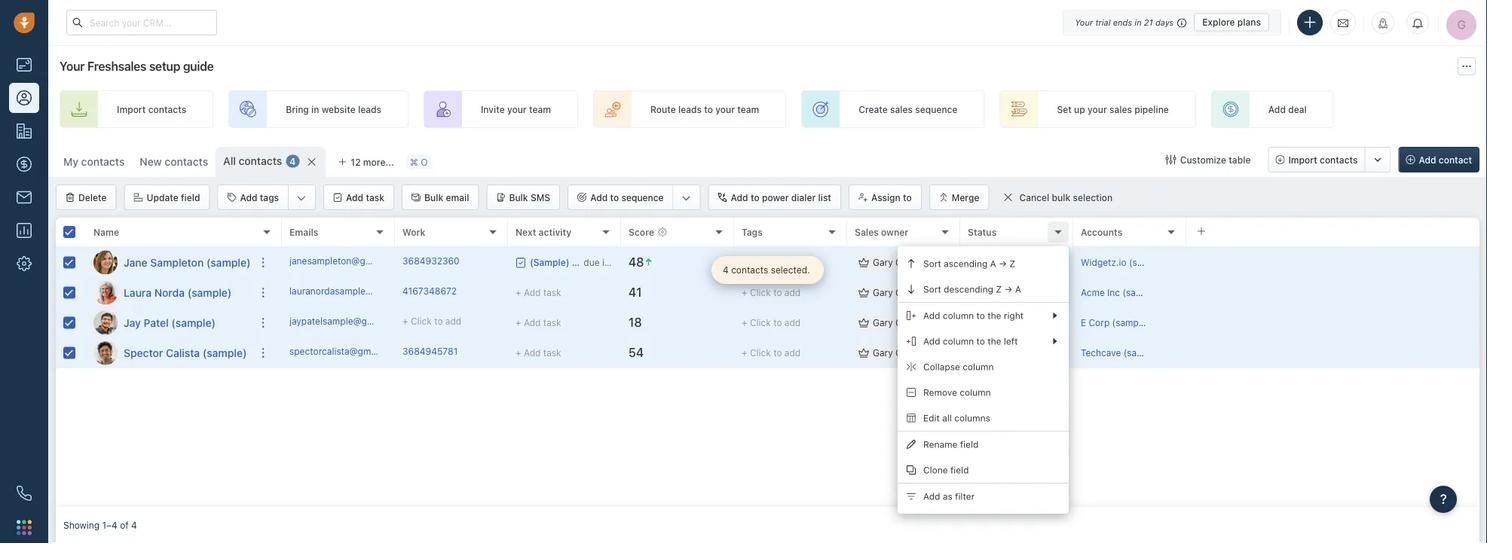 Task type: locate. For each thing, give the bounding box(es) containing it.
add tags
[[240, 192, 279, 203]]

(sample) right "inc"
[[1123, 288, 1161, 298]]

add for 18
[[785, 318, 801, 328]]

leads right "route"
[[679, 104, 702, 115]]

1 horizontal spatial team
[[738, 104, 760, 115]]

column inside remove column menu item
[[960, 388, 991, 398]]

0 horizontal spatial 4
[[131, 520, 137, 531]]

add task button
[[324, 185, 394, 210]]

2 + add task from the top
[[516, 318, 562, 328]]

0 horizontal spatial import contacts
[[117, 104, 186, 115]]

0 vertical spatial z
[[1010, 259, 1016, 269]]

1 vertical spatial a
[[1016, 284, 1022, 295]]

add for add as filter
[[924, 492, 941, 502]]

showing
[[63, 520, 100, 531]]

1 horizontal spatial your
[[1076, 17, 1094, 27]]

all contacts link
[[223, 154, 282, 169]]

column for add column to the left
[[943, 336, 974, 347]]

task for 54
[[544, 348, 562, 359]]

collapse column menu item
[[898, 354, 1069, 380]]

setup
[[149, 59, 180, 74]]

0 horizontal spatial import
[[117, 104, 146, 115]]

new up update
[[140, 156, 162, 168]]

import down 'deal'
[[1289, 155, 1318, 165]]

your right invite
[[507, 104, 527, 115]]

→ for a
[[1005, 284, 1013, 295]]

2 horizontal spatial 4
[[723, 265, 729, 276]]

emails
[[290, 227, 319, 238]]

4 right of
[[131, 520, 137, 531]]

more...
[[363, 157, 394, 167]]

the left right at the bottom right of page
[[988, 311, 1002, 321]]

0 horizontal spatial your
[[60, 59, 85, 74]]

0 horizontal spatial sales
[[891, 104, 913, 115]]

field inside 'clone field' menu item
[[951, 465, 969, 476]]

2 j image from the top
[[94, 311, 118, 335]]

your right up
[[1088, 104, 1108, 115]]

bulk email
[[425, 192, 469, 203]]

z down sort ascending a → z menu item
[[996, 284, 1002, 295]]

acme
[[1081, 288, 1105, 298]]

4 left selected.
[[723, 265, 729, 276]]

1 horizontal spatial your
[[716, 104, 735, 115]]

menu
[[898, 247, 1069, 514]]

sort left ascending
[[924, 259, 942, 269]]

1 vertical spatial z
[[996, 284, 1002, 295]]

1 horizontal spatial import contacts
[[1289, 155, 1359, 165]]

1 the from the top
[[988, 311, 1002, 321]]

container_wx8msf4aqz5i3rn1 image left cancel
[[1003, 192, 1014, 203]]

(sample) up the acme inc (sample) "link"
[[1130, 257, 1167, 268]]

cell for 54
[[1187, 339, 1480, 368]]

1 vertical spatial field
[[961, 440, 979, 450]]

0 vertical spatial sequence
[[916, 104, 958, 115]]

name
[[94, 227, 119, 238]]

add for 54
[[785, 348, 801, 359]]

1 row group from the left
[[56, 248, 282, 369]]

1 vertical spatial import contacts
[[1289, 155, 1359, 165]]

1 angle down image from the left
[[297, 191, 306, 206]]

ascending
[[944, 259, 988, 269]]

1–4
[[102, 520, 118, 531]]

add tags group
[[218, 185, 316, 210]]

selection
[[1074, 193, 1113, 203]]

1 vertical spatial sequence
[[622, 192, 664, 203]]

sequence up "score"
[[622, 192, 664, 203]]

0 horizontal spatial angle down image
[[297, 191, 306, 206]]

0 horizontal spatial bulk
[[425, 192, 444, 203]]

your left freshsales
[[60, 59, 85, 74]]

0 vertical spatial container_wx8msf4aqz5i3rn1 image
[[1166, 155, 1177, 165]]

0 vertical spatial the
[[988, 311, 1002, 321]]

container_wx8msf4aqz5i3rn1 image inside customize table button
[[1166, 155, 1177, 165]]

2 row group from the left
[[282, 248, 1480, 369]]

0 horizontal spatial leads
[[358, 104, 382, 115]]

z inside menu item
[[996, 284, 1002, 295]]

your left trial
[[1076, 17, 1094, 27]]

2 the from the top
[[988, 336, 1002, 347]]

0 vertical spatial new
[[140, 156, 162, 168]]

column inside collapse column menu item
[[963, 362, 994, 372]]

48
[[629, 255, 644, 270]]

add inside menu item
[[924, 492, 941, 502]]

column for remove column
[[960, 388, 991, 398]]

→ inside sort ascending a → z menu item
[[999, 259, 1008, 269]]

angle down image inside add to sequence group
[[682, 191, 691, 206]]

+ add task for 54
[[516, 348, 562, 359]]

a right ascending
[[991, 259, 997, 269]]

bulk left email
[[425, 192, 444, 203]]

1 your from the left
[[507, 104, 527, 115]]

0 vertical spatial a
[[991, 259, 997, 269]]

route leads to your team
[[651, 104, 760, 115]]

sequence right create
[[916, 104, 958, 115]]

0 vertical spatial →
[[999, 259, 1008, 269]]

guide
[[183, 59, 214, 74]]

2 vertical spatial field
[[951, 465, 969, 476]]

1 horizontal spatial angle down image
[[682, 191, 691, 206]]

new up sort descending z → a menu item
[[985, 257, 1004, 268]]

unqualified
[[985, 318, 1033, 328]]

1 vertical spatial j image
[[94, 311, 118, 335]]

0 horizontal spatial your
[[507, 104, 527, 115]]

j image
[[94, 251, 118, 275], [94, 311, 118, 335]]

bulk inside bulk sms button
[[509, 192, 528, 203]]

0 horizontal spatial z
[[996, 284, 1002, 295]]

qualified up right at the bottom right of page
[[985, 288, 1023, 298]]

press space to deselect this row. row containing laura norda (sample)
[[56, 278, 282, 308]]

menu containing sort ascending a → z
[[898, 247, 1069, 514]]

patel
[[144, 317, 169, 329]]

Search your CRM... text field
[[66, 10, 217, 35]]

1 horizontal spatial new
[[985, 257, 1004, 268]]

column for collapse column
[[963, 362, 994, 372]]

import contacts group
[[1269, 147, 1392, 173]]

j image left jane
[[94, 251, 118, 275]]

column down descending
[[943, 311, 974, 321]]

18
[[629, 316, 642, 330]]

field inside update field button
[[181, 192, 200, 203]]

1 horizontal spatial import
[[1289, 155, 1318, 165]]

2 + click to add from the top
[[742, 288, 801, 298]]

3 cell from the top
[[1187, 308, 1480, 338]]

qualified
[[985, 288, 1023, 298], [985, 348, 1023, 359]]

techcave
[[1081, 348, 1122, 359]]

angle down image right tags
[[297, 191, 306, 206]]

acme inc (sample) link
[[1081, 288, 1161, 298]]

sort inside menu item
[[924, 259, 942, 269]]

→ up right at the bottom right of page
[[1005, 284, 1013, 295]]

add for add tags
[[240, 192, 258, 203]]

grid
[[56, 216, 1480, 508]]

gary orlando for 41
[[873, 288, 930, 298]]

z inside menu item
[[1010, 259, 1016, 269]]

1 horizontal spatial sales
[[1110, 104, 1133, 115]]

right
[[1004, 311, 1024, 321]]

set
[[1058, 104, 1072, 115]]

1 horizontal spatial a
[[1016, 284, 1022, 295]]

bulk
[[425, 192, 444, 203], [509, 192, 528, 203]]

add for add task
[[346, 192, 364, 203]]

row group
[[56, 248, 282, 369], [282, 248, 1480, 369]]

field for update field
[[181, 192, 200, 203]]

3684932360 link
[[403, 255, 460, 271]]

1 vertical spatial new
[[985, 257, 1004, 268]]

2 vertical spatial + add task
[[516, 348, 562, 359]]

1 horizontal spatial z
[[1010, 259, 1016, 269]]

add inside button
[[240, 192, 258, 203]]

update field
[[147, 192, 200, 203]]

0 vertical spatial field
[[181, 192, 200, 203]]

sort descending z → a menu item
[[898, 277, 1069, 302]]

jane
[[124, 256, 148, 269]]

1 team from the left
[[529, 104, 551, 115]]

gary orlando for 54
[[873, 348, 930, 359]]

sequence
[[916, 104, 958, 115], [622, 192, 664, 203]]

+ click to add
[[742, 257, 801, 268], [742, 288, 801, 298], [742, 318, 801, 328], [742, 348, 801, 359]]

2 gary from the top
[[873, 288, 893, 298]]

0 vertical spatial 4
[[290, 156, 296, 167]]

bulk left the sms
[[509, 192, 528, 203]]

spectorcalista@gmail.com 3684945781
[[290, 346, 458, 357]]

(sample) down the jane sampleton (sample) link
[[188, 287, 232, 299]]

contact
[[1440, 155, 1473, 165]]

click for 54
[[750, 348, 771, 359]]

new inside press space to deselect this row. row
[[985, 257, 1004, 268]]

z up sort descending z → a menu item
[[1010, 259, 1016, 269]]

1 bulk from the left
[[425, 192, 444, 203]]

sales left pipeline
[[1110, 104, 1133, 115]]

edit
[[924, 413, 940, 424]]

sales right create
[[891, 104, 913, 115]]

0 horizontal spatial a
[[991, 259, 997, 269]]

the
[[988, 311, 1002, 321], [988, 336, 1002, 347]]

add to sequence button
[[569, 186, 673, 210]]

(sample) for jane sampleton (sample)
[[207, 256, 251, 269]]

import down your freshsales setup guide
[[117, 104, 146, 115]]

1 vertical spatial the
[[988, 336, 1002, 347]]

1 horizontal spatial bulk
[[509, 192, 528, 203]]

container_wx8msf4aqz5i3rn1 image
[[1166, 155, 1177, 165], [1003, 192, 1014, 203]]

2 orlando from the top
[[896, 288, 930, 298]]

→ up sort descending z → a menu item
[[999, 259, 1008, 269]]

1 gary from the top
[[873, 257, 893, 268]]

jaypatelsample@gmail.com link
[[290, 315, 405, 331]]

4 cell from the top
[[1187, 339, 1480, 368]]

container_wx8msf4aqz5i3rn1 image left the customize
[[1166, 155, 1177, 165]]

1 vertical spatial sort
[[924, 284, 942, 295]]

+ add task for 18
[[516, 318, 562, 328]]

0 vertical spatial + add task
[[516, 288, 562, 298]]

4 + click to add from the top
[[742, 348, 801, 359]]

showing 1–4 of 4
[[63, 520, 137, 531]]

1 sort from the top
[[924, 259, 942, 269]]

sort left descending
[[924, 284, 942, 295]]

field down columns
[[961, 440, 979, 450]]

spector
[[124, 347, 163, 359]]

grid containing 48
[[56, 216, 1480, 508]]

0 horizontal spatial new
[[140, 156, 162, 168]]

lauranordasample@gmail.com
[[290, 286, 418, 297]]

0 vertical spatial import
[[117, 104, 146, 115]]

your right "route"
[[716, 104, 735, 115]]

→ inside sort descending z → a menu item
[[1005, 284, 1013, 295]]

import inside import contacts button
[[1289, 155, 1318, 165]]

angle down image
[[297, 191, 306, 206], [682, 191, 691, 206]]

3 + add task from the top
[[516, 348, 562, 359]]

1 + add task from the top
[[516, 288, 562, 298]]

sms
[[531, 192, 551, 203]]

0 vertical spatial in
[[1135, 17, 1142, 27]]

filter
[[956, 492, 975, 502]]

21
[[1145, 17, 1154, 27]]

1 gary orlando from the top
[[873, 257, 930, 268]]

contacts
[[148, 104, 186, 115], [1321, 155, 1359, 165], [239, 155, 282, 167], [81, 156, 125, 168], [165, 156, 208, 168], [732, 265, 769, 276]]

spector calista (sample) link
[[124, 346, 247, 361]]

to inside button
[[751, 192, 760, 203]]

4 right all contacts link
[[290, 156, 296, 167]]

3 + click to add from the top
[[742, 318, 801, 328]]

1 horizontal spatial container_wx8msf4aqz5i3rn1 image
[[1166, 155, 1177, 165]]

3 gary from the top
[[873, 318, 893, 328]]

0 vertical spatial qualified
[[985, 288, 1023, 298]]

sequence for create sales sequence
[[916, 104, 958, 115]]

1 leads from the left
[[358, 104, 382, 115]]

new for new
[[985, 257, 1004, 268]]

import for import contacts button
[[1289, 155, 1318, 165]]

1 vertical spatial + add task
[[516, 318, 562, 328]]

2 horizontal spatial your
[[1088, 104, 1108, 115]]

create sales sequence
[[859, 104, 958, 115]]

import inside import contacts link
[[117, 104, 146, 115]]

j image for jay patel (sample)
[[94, 311, 118, 335]]

2 angle down image from the left
[[682, 191, 691, 206]]

freshworks switcher image
[[17, 521, 32, 536]]

row group containing 48
[[282, 248, 1480, 369]]

jane sampleton (sample) link
[[124, 255, 251, 270]]

1 vertical spatial →
[[1005, 284, 1013, 295]]

sort for sort descending z → a
[[924, 284, 942, 295]]

1 horizontal spatial leads
[[679, 104, 702, 115]]

the for left
[[988, 336, 1002, 347]]

your for your trial ends in 21 days
[[1076, 17, 1094, 27]]

import contacts down setup
[[117, 104, 186, 115]]

1 qualified from the top
[[985, 288, 1023, 298]]

collapse
[[924, 362, 961, 372]]

angle down image inside add tags group
[[297, 191, 306, 206]]

3 gary orlando from the top
[[873, 318, 930, 328]]

add as filter menu item
[[898, 484, 1069, 510]]

1 horizontal spatial 4
[[290, 156, 296, 167]]

1 horizontal spatial sequence
[[916, 104, 958, 115]]

techcave (sample)
[[1081, 348, 1162, 359]]

your
[[1076, 17, 1094, 27], [60, 59, 85, 74]]

in right bring
[[312, 104, 319, 115]]

+ add task for 41
[[516, 288, 562, 298]]

columns
[[955, 413, 991, 424]]

all contacts 4
[[223, 155, 296, 167]]

import contacts inside button
[[1289, 155, 1359, 165]]

0 vertical spatial sort
[[924, 259, 942, 269]]

your for your freshsales setup guide
[[60, 59, 85, 74]]

container_wx8msf4aqz5i3rn1 image
[[516, 258, 526, 268], [859, 258, 870, 268], [859, 288, 870, 298], [859, 318, 870, 328], [859, 348, 870, 359]]

of
[[120, 520, 129, 531]]

(sample) right corp
[[1113, 318, 1150, 328]]

angle down image for add tags
[[297, 191, 306, 206]]

column up columns
[[960, 388, 991, 398]]

click for 41
[[750, 288, 771, 298]]

4 gary orlando from the top
[[873, 348, 930, 359]]

2 qualified from the top
[[985, 348, 1023, 359]]

(sample) up spector calista (sample)
[[171, 317, 216, 329]]

orlando
[[896, 257, 930, 268], [896, 288, 930, 298], [896, 318, 930, 328], [896, 348, 930, 359]]

field for clone field
[[951, 465, 969, 476]]

jaypatelsample@gmail.com + click to add
[[290, 316, 462, 327]]

import contacts down 'deal'
[[1289, 155, 1359, 165]]

1 vertical spatial qualified
[[985, 348, 1023, 359]]

add inside button
[[591, 192, 608, 203]]

qualified down left
[[985, 348, 1023, 359]]

j image left the jay
[[94, 311, 118, 335]]

gary for 18
[[873, 318, 893, 328]]

0 horizontal spatial team
[[529, 104, 551, 115]]

0 vertical spatial j image
[[94, 251, 118, 275]]

score
[[629, 227, 655, 238]]

column up collapse column
[[943, 336, 974, 347]]

1 vertical spatial your
[[60, 59, 85, 74]]

2 vertical spatial 4
[[131, 520, 137, 531]]

a up right at the bottom right of page
[[1016, 284, 1022, 295]]

(sample) for e corp (sample)
[[1113, 318, 1150, 328]]

in left 21
[[1135, 17, 1142, 27]]

press space to deselect this row. row
[[56, 248, 282, 278], [282, 248, 1480, 278], [56, 278, 282, 308], [282, 278, 1480, 308], [56, 308, 282, 339], [282, 308, 1480, 339], [56, 339, 282, 369], [282, 339, 1480, 369]]

lauranordasample@gmail.com link
[[290, 285, 418, 301]]

54
[[629, 346, 644, 360]]

the left left
[[988, 336, 1002, 347]]

rename field menu item
[[898, 432, 1069, 458]]

1 vertical spatial container_wx8msf4aqz5i3rn1 image
[[1003, 192, 1014, 203]]

cell
[[1187, 248, 1480, 278], [1187, 278, 1480, 308], [1187, 308, 1480, 338], [1187, 339, 1480, 368]]

add contact button
[[1399, 147, 1480, 173]]

sort inside menu item
[[924, 284, 942, 295]]

angle down image right add to sequence
[[682, 191, 691, 206]]

angle down image for add to sequence
[[682, 191, 691, 206]]

column up remove column menu item
[[963, 362, 994, 372]]

0 vertical spatial import contacts
[[117, 104, 186, 115]]

4 inside all contacts 4
[[290, 156, 296, 167]]

0 horizontal spatial in
[[312, 104, 319, 115]]

3684932360
[[403, 256, 460, 266]]

4 orlando from the top
[[896, 348, 930, 359]]

2 cell from the top
[[1187, 278, 1480, 308]]

customize
[[1181, 155, 1227, 165]]

leads right website at the left top
[[358, 104, 382, 115]]

0 horizontal spatial sequence
[[622, 192, 664, 203]]

phone image
[[17, 486, 32, 502]]

1 + click to add from the top
[[742, 257, 801, 268]]

assign
[[872, 192, 901, 203]]

field right clone at the bottom right of the page
[[951, 465, 969, 476]]

field inside rename field menu item
[[961, 440, 979, 450]]

bulk inside button
[[425, 192, 444, 203]]

1 vertical spatial import
[[1289, 155, 1318, 165]]

sequence inside button
[[622, 192, 664, 203]]

4 gary from the top
[[873, 348, 893, 359]]

field right update
[[181, 192, 200, 203]]

0 vertical spatial your
[[1076, 17, 1094, 27]]

gary orlando
[[873, 257, 930, 268], [873, 288, 930, 298], [873, 318, 930, 328], [873, 348, 930, 359]]

press space to deselect this row. row containing 48
[[282, 248, 1480, 278]]

jaypatelsample@gmail.com
[[290, 316, 405, 327]]

press space to deselect this row. row containing 54
[[282, 339, 1480, 369]]

invite your team link
[[424, 90, 578, 128]]

up
[[1075, 104, 1086, 115]]

bulk email button
[[402, 185, 479, 210]]

(sample) right sampleton
[[207, 256, 251, 269]]

row group containing jane sampleton (sample)
[[56, 248, 282, 369]]

janesampleton@gmail.com link
[[290, 255, 404, 271]]

2 gary orlando from the top
[[873, 288, 930, 298]]

1 vertical spatial 4
[[723, 265, 729, 276]]

1 cell from the top
[[1187, 248, 1480, 278]]

2 bulk from the left
[[509, 192, 528, 203]]

3 orlando from the top
[[896, 318, 930, 328]]

table
[[1229, 155, 1251, 165]]

(sample) right calista
[[203, 347, 247, 359]]

tags
[[260, 192, 279, 203]]

spector calista (sample)
[[124, 347, 247, 359]]

name column header
[[86, 218, 282, 248]]

1 j image from the top
[[94, 251, 118, 275]]

acme inc (sample)
[[1081, 288, 1161, 298]]

2 sort from the top
[[924, 284, 942, 295]]

0 horizontal spatial container_wx8msf4aqz5i3rn1 image
[[1003, 192, 1014, 203]]



Task type: describe. For each thing, give the bounding box(es) containing it.
sampleton
[[150, 256, 204, 269]]

add for add column to the right
[[924, 311, 941, 321]]

bulk
[[1052, 193, 1071, 203]]

delete button
[[56, 185, 117, 210]]

add deal
[[1269, 104, 1307, 115]]

list
[[819, 192, 832, 203]]

sort ascending a → z
[[924, 259, 1016, 269]]

1 orlando from the top
[[896, 257, 930, 268]]

laura
[[124, 287, 152, 299]]

add deal link
[[1212, 90, 1335, 128]]

owner
[[882, 227, 909, 238]]

sort descending z → a
[[924, 284, 1022, 295]]

orlando for 41
[[896, 288, 930, 298]]

tags
[[742, 227, 763, 238]]

your freshsales setup guide
[[60, 59, 214, 74]]

(sample) for laura norda (sample)
[[188, 287, 232, 299]]

website
[[322, 104, 356, 115]]

(sample) for jay patel (sample)
[[171, 317, 216, 329]]

add column to the left
[[924, 336, 1018, 347]]

gary for 41
[[873, 288, 893, 298]]

import for import contacts link
[[117, 104, 146, 115]]

clone
[[924, 465, 948, 476]]

sales
[[855, 227, 879, 238]]

widgetz.io (sample) link
[[1081, 257, 1167, 268]]

j image for jane sampleton (sample)
[[94, 251, 118, 275]]

l image
[[94, 281, 118, 305]]

gary for 54
[[873, 348, 893, 359]]

task inside button
[[366, 192, 385, 203]]

+ click to add for 18
[[742, 318, 801, 328]]

add to power dialer list button
[[709, 185, 842, 210]]

(sample) for acme inc (sample)
[[1123, 288, 1161, 298]]

spectorcalista@gmail.com
[[290, 346, 402, 357]]

laura norda (sample)
[[124, 287, 232, 299]]

add to power dialer list
[[731, 192, 832, 203]]

trial
[[1096, 17, 1111, 27]]

a inside menu item
[[1016, 284, 1022, 295]]

add for add column to the left
[[924, 336, 941, 347]]

next
[[516, 227, 536, 238]]

assign to button
[[849, 185, 922, 210]]

⌘
[[410, 157, 418, 167]]

→ for z
[[999, 259, 1008, 269]]

create sales sequence link
[[802, 90, 985, 128]]

container_wx8msf4aqz5i3rn1 image for cancel bulk selection
[[1003, 192, 1014, 203]]

widgetz.io (sample)
[[1081, 257, 1167, 268]]

bulk for bulk email
[[425, 192, 444, 203]]

customize table
[[1181, 155, 1251, 165]]

gary orlando for 18
[[873, 318, 930, 328]]

e
[[1081, 318, 1087, 328]]

1 sales from the left
[[891, 104, 913, 115]]

delete
[[78, 192, 107, 203]]

task for 18
[[544, 318, 562, 328]]

12 more...
[[351, 157, 394, 167]]

press space to deselect this row. row containing spector calista (sample)
[[56, 339, 282, 369]]

cancel
[[1020, 193, 1050, 203]]

container_wx8msf4aqz5i3rn1 image for 41
[[859, 288, 870, 298]]

plans
[[1238, 17, 1262, 28]]

remove column menu item
[[898, 380, 1069, 406]]

name row
[[56, 218, 282, 248]]

all
[[943, 413, 952, 424]]

left
[[1004, 336, 1018, 347]]

collapse column
[[924, 362, 994, 372]]

invite your team
[[481, 104, 551, 115]]

sort ascending a → z menu item
[[898, 251, 1069, 277]]

2 team from the left
[[738, 104, 760, 115]]

update
[[147, 192, 179, 203]]

column for add column to the right
[[943, 311, 974, 321]]

add for add to power dialer list
[[731, 192, 749, 203]]

phone element
[[9, 479, 39, 509]]

orlando for 54
[[896, 348, 930, 359]]

1 horizontal spatial in
[[1135, 17, 1142, 27]]

bulk sms
[[509, 192, 551, 203]]

explore
[[1203, 17, 1236, 28]]

route leads to your team link
[[593, 90, 787, 128]]

press space to deselect this row. row containing jane sampleton (sample)
[[56, 248, 282, 278]]

power
[[762, 192, 789, 203]]

import contacts for import contacts button
[[1289, 155, 1359, 165]]

merge button
[[930, 185, 990, 210]]

update field button
[[124, 185, 210, 210]]

(sample) down e corp (sample)
[[1124, 348, 1162, 359]]

spectorcalista@gmail.com link
[[290, 345, 402, 361]]

descending
[[944, 284, 994, 295]]

set up your sales pipeline
[[1058, 104, 1170, 115]]

as
[[943, 492, 953, 502]]

all
[[223, 155, 236, 167]]

pipeline
[[1135, 104, 1170, 115]]

bulk sms button
[[487, 185, 560, 210]]

orlando for 18
[[896, 318, 930, 328]]

laura norda (sample) link
[[124, 285, 232, 301]]

norda
[[154, 287, 185, 299]]

jay
[[124, 317, 141, 329]]

container_wx8msf4aqz5i3rn1 image for customize table
[[1166, 155, 1177, 165]]

work
[[403, 227, 426, 238]]

press space to deselect this row. row containing 18
[[282, 308, 1480, 339]]

field for rename field
[[961, 440, 979, 450]]

12 more... button
[[330, 152, 403, 173]]

4 inside grid
[[723, 265, 729, 276]]

status
[[968, 227, 997, 238]]

press space to deselect this row. row containing 41
[[282, 278, 1480, 308]]

add tags button
[[218, 186, 288, 210]]

3684945781
[[403, 346, 458, 357]]

edit all columns menu item
[[898, 406, 1069, 431]]

click for 18
[[750, 318, 771, 328]]

import contacts button
[[1269, 147, 1366, 173]]

contacts inside button
[[1321, 155, 1359, 165]]

add to sequence group
[[568, 185, 701, 210]]

selected.
[[771, 265, 810, 276]]

add for 41
[[785, 288, 801, 298]]

12
[[351, 157, 361, 167]]

4167348672 link
[[403, 285, 457, 301]]

a inside menu item
[[991, 259, 997, 269]]

sort for sort ascending a → z
[[924, 259, 942, 269]]

add for add deal
[[1269, 104, 1287, 115]]

jay patel (sample) link
[[124, 316, 216, 331]]

container_wx8msf4aqz5i3rn1 image for 18
[[859, 318, 870, 328]]

container_wx8msf4aqz5i3rn1 image for 54
[[859, 348, 870, 359]]

next activity
[[516, 227, 572, 238]]

to inside group
[[610, 192, 619, 203]]

add for add to sequence
[[591, 192, 608, 203]]

accounts
[[1081, 227, 1123, 238]]

import contacts for import contacts link
[[117, 104, 186, 115]]

new for new contacts
[[140, 156, 162, 168]]

my
[[63, 156, 78, 168]]

cell for 18
[[1187, 308, 1480, 338]]

add for add contact
[[1420, 155, 1437, 165]]

2 your from the left
[[716, 104, 735, 115]]

1 vertical spatial in
[[312, 104, 319, 115]]

sales owner
[[855, 227, 909, 238]]

s image
[[94, 341, 118, 365]]

3 your from the left
[[1088, 104, 1108, 115]]

e corp (sample) link
[[1081, 318, 1150, 328]]

2 sales from the left
[[1110, 104, 1133, 115]]

cell for 41
[[1187, 278, 1480, 308]]

+ click to add for 41
[[742, 288, 801, 298]]

create
[[859, 104, 888, 115]]

activity
[[539, 227, 572, 238]]

(sample) for spector calista (sample)
[[203, 347, 247, 359]]

2 leads from the left
[[679, 104, 702, 115]]

explore plans link
[[1195, 13, 1270, 31]]

+ click to add for 54
[[742, 348, 801, 359]]

your inside "link"
[[507, 104, 527, 115]]

new contacts
[[140, 156, 208, 168]]

your trial ends in 21 days
[[1076, 17, 1174, 27]]

remove
[[924, 388, 958, 398]]

dialer
[[792, 192, 816, 203]]

task for 41
[[544, 288, 562, 298]]

clone field menu item
[[898, 458, 1069, 483]]

bulk for bulk sms
[[509, 192, 528, 203]]

sequence for add to sequence
[[622, 192, 664, 203]]

team inside "link"
[[529, 104, 551, 115]]

the for right
[[988, 311, 1002, 321]]

press space to deselect this row. row containing jay patel (sample)
[[56, 308, 282, 339]]

email image
[[1339, 16, 1349, 29]]

widgetz.io
[[1081, 257, 1127, 268]]



Task type: vqa. For each thing, say whether or not it's contained in the screenshot.
3rd your from left
yes



